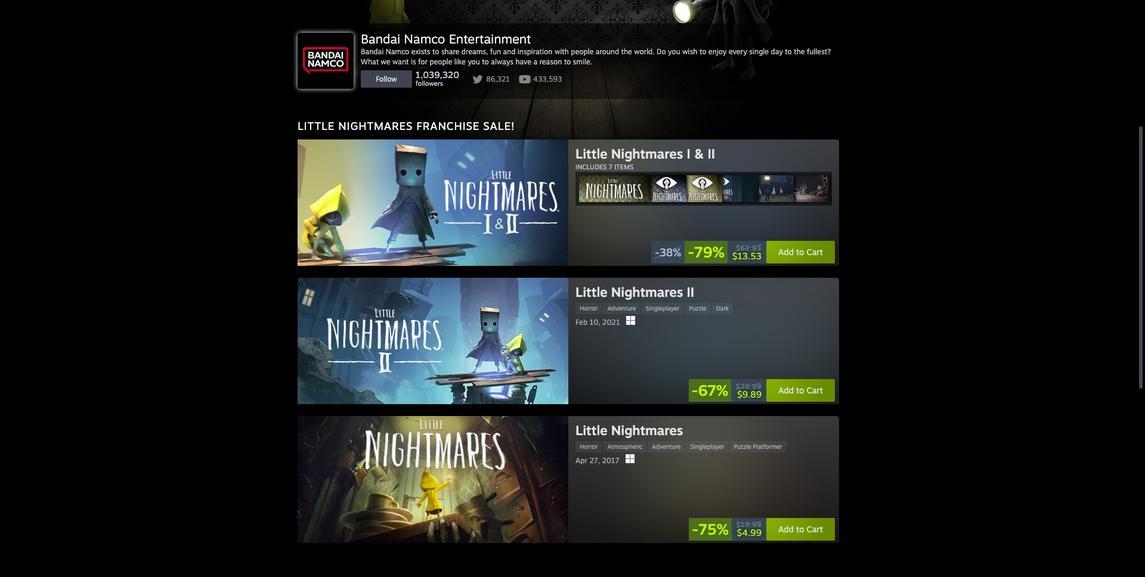 Task type: describe. For each thing, give the bounding box(es) containing it.
entertainment
[[449, 31, 531, 47]]

little nightmares link
[[576, 421, 683, 439]]

nightmares down follow
[[338, 119, 413, 132]]

horror for -67%
[[580, 305, 598, 312]]

atmospheric
[[607, 443, 643, 451]]

$29.99
[[736, 382, 762, 391]]

windows image
[[626, 316, 635, 325]]

we
[[381, 57, 390, 66]]

add to cart for -75%
[[778, 524, 823, 534]]

puzzle for puzzle platformer
[[734, 443, 751, 451]]

to left share
[[432, 47, 439, 56]]

includes
[[576, 163, 607, 171]]

0 horizontal spatial you
[[468, 57, 480, 66]]

bandai namco entertainment link
[[361, 31, 839, 47]]

atmospheric link
[[603, 442, 647, 453]]

2021
[[602, 318, 620, 327]]

0 vertical spatial singleplayer
[[646, 305, 680, 312]]

2 bandai from the top
[[361, 47, 384, 56]]

$9.89
[[737, 389, 762, 400]]

to down with
[[564, 57, 571, 66]]

what
[[361, 57, 379, 66]]

bandai namco entertainment bandai namco exists to share dreams, fun and inspiration with people around the world.   do you wish to enjoy every single day to the fullest? what we want is for people like you to always have a reason to smile.
[[361, 31, 831, 66]]

86,321 link
[[470, 68, 515, 90]]

little nightmares i & ii
[[576, 146, 715, 162]]

1 vertical spatial singleplayer link
[[686, 442, 728, 453]]

-79%
[[688, 243, 725, 261]]

dark
[[716, 305, 729, 312]]

add for 38%
[[778, 247, 794, 257]]

to right $4.99
[[796, 524, 804, 534]]

27,
[[589, 456, 600, 465]]

0 horizontal spatial people
[[430, 57, 452, 66]]

- for 79%
[[688, 243, 695, 261]]

1 horizontal spatial singleplayer
[[690, 443, 724, 451]]

little nightmares
[[576, 423, 683, 439]]

to down dreams,
[[482, 57, 489, 66]]

items
[[614, 163, 634, 171]]

add for 67%
[[778, 386, 794, 396]]

includes 7 items
[[576, 163, 634, 171]]

1,039,320 followers
[[416, 69, 459, 88]]

79%
[[694, 243, 725, 261]]

2 little nightmares i & ii image from the left
[[568, 140, 839, 266]]

1 horizontal spatial ii
[[708, 146, 715, 162]]

$19.99
[[737, 521, 762, 529]]

feb
[[576, 318, 588, 327]]

always
[[491, 57, 514, 66]]

little nightmares franchise sale!
[[298, 119, 515, 132]]

dreams,
[[462, 47, 488, 56]]

apr 27, 2017
[[576, 456, 619, 465]]

add for 75%
[[778, 524, 794, 534]]

1 little nightmares ii image from the left
[[298, 278, 568, 405]]

- for 38%
[[655, 246, 660, 259]]

75%
[[699, 520, 729, 538]]

2017
[[602, 456, 619, 465]]

inspiration
[[518, 47, 553, 56]]

want
[[392, 57, 409, 66]]

like
[[454, 57, 466, 66]]

windows image
[[625, 455, 634, 464]]

dark link
[[712, 303, 733, 314]]

with
[[555, 47, 569, 56]]

add to cart for -67%
[[778, 386, 823, 396]]

86,321
[[486, 75, 510, 84]]

7
[[609, 163, 613, 171]]

and
[[503, 47, 516, 56]]

little nightmares - upside-down teapot image
[[651, 175, 722, 202]]

is
[[411, 57, 416, 66]]

every
[[729, 47, 747, 56]]

cart for -38%
[[807, 247, 823, 257]]

$29.99 $9.89
[[736, 382, 762, 400]]

puzzle platformer link
[[730, 442, 786, 453]]

0 vertical spatial namco
[[404, 31, 445, 47]]

day
[[771, 47, 783, 56]]

38%
[[660, 246, 681, 259]]

platformer
[[753, 443, 782, 451]]

to right $63.93
[[796, 247, 804, 257]]



Task type: vqa. For each thing, say whether or not it's contained in the screenshot.
1st Horror link
yes



Task type: locate. For each thing, give the bounding box(es) containing it.
0 vertical spatial horror
[[580, 305, 598, 312]]

little nightmares the hideaway dlc image
[[722, 175, 794, 202]]

horror link up "27,"
[[576, 442, 602, 453]]

2 add to cart from the top
[[778, 386, 823, 396]]

adventure link down little nightmares
[[648, 442, 685, 453]]

67%
[[698, 381, 728, 400]]

puzzle left dark
[[689, 305, 707, 312]]

little nightmares ii image
[[298, 278, 568, 405], [568, 278, 839, 405]]

add right $9.89
[[778, 386, 794, 396]]

1 the from the left
[[621, 47, 632, 56]]

feb 10, 2021
[[576, 318, 620, 327]]

1 horizontal spatial singleplayer link
[[686, 442, 728, 453]]

0 horizontal spatial adventure link
[[603, 303, 640, 314]]

wish
[[682, 47, 698, 56]]

add to cart for -38%
[[778, 247, 823, 257]]

0 horizontal spatial ii
[[687, 284, 694, 300]]

horror link
[[576, 303, 602, 314], [576, 442, 602, 453]]

nightmares up atmospheric
[[611, 423, 683, 439]]

$63.93 $13.53
[[732, 244, 762, 262]]

puzzle for puzzle
[[689, 305, 707, 312]]

1 horizontal spatial adventure
[[652, 443, 681, 451]]

1 vertical spatial adventure
[[652, 443, 681, 451]]

fun
[[490, 47, 501, 56]]

1 little nightmares i & ii image from the left
[[298, 140, 568, 266]]

1 add from the top
[[778, 247, 794, 257]]

little inside little nightmares link
[[576, 423, 608, 439]]

people
[[571, 47, 594, 56], [430, 57, 452, 66]]

little nightmares the residence dlc image
[[758, 175, 830, 202]]

nightmares for -75%
[[611, 423, 683, 439]]

0 horizontal spatial puzzle
[[689, 305, 707, 312]]

little for -67%
[[576, 284, 608, 300]]

bandai
[[361, 31, 400, 47], [361, 47, 384, 56]]

add
[[778, 247, 794, 257], [778, 386, 794, 396], [778, 524, 794, 534]]

2 little nightmares ii image from the left
[[568, 278, 839, 405]]

1 vertical spatial people
[[430, 57, 452, 66]]

i
[[687, 146, 691, 162]]

singleplayer link
[[641, 303, 684, 314], [686, 442, 728, 453]]

1 vertical spatial ii
[[687, 284, 694, 300]]

3 cart from the top
[[807, 524, 823, 534]]

2 horror link from the top
[[576, 442, 602, 453]]

namco up exists
[[404, 31, 445, 47]]

0 vertical spatial you
[[668, 47, 680, 56]]

ii up puzzle link
[[687, 284, 694, 300]]

adventure
[[607, 305, 636, 312], [652, 443, 681, 451]]

little nightmares i & ii link
[[576, 144, 715, 162]]

little for -75%
[[576, 423, 608, 439]]

$63.93
[[736, 244, 762, 252]]

-38%
[[655, 246, 681, 259]]

cart for -75%
[[807, 524, 823, 534]]

you
[[668, 47, 680, 56], [468, 57, 480, 66]]

1 vertical spatial horror link
[[576, 442, 602, 453]]

1 vertical spatial you
[[468, 57, 480, 66]]

1 horizontal spatial the
[[794, 47, 805, 56]]

433,593
[[533, 75, 562, 84]]

horror link up 10,
[[576, 303, 602, 314]]

- for 67%
[[692, 381, 698, 400]]

3 add from the top
[[778, 524, 794, 534]]

to right wish
[[700, 47, 706, 56]]

cart
[[807, 247, 823, 257], [807, 386, 823, 396], [807, 524, 823, 534]]

1 vertical spatial namco
[[386, 47, 409, 56]]

ii right &
[[708, 146, 715, 162]]

0 vertical spatial ii
[[708, 146, 715, 162]]

adventure up windows icon
[[607, 305, 636, 312]]

433,593 link
[[517, 68, 567, 90]]

2 horror from the top
[[580, 443, 598, 451]]

1,039,320
[[416, 69, 459, 81]]

for
[[418, 57, 428, 66]]

cart for -67%
[[807, 386, 823, 396]]

horror for -75%
[[580, 443, 598, 451]]

little nightmares the depths dlc image
[[687, 175, 758, 202]]

$4.99
[[737, 527, 762, 539]]

nightmares for -67%
[[611, 284, 683, 300]]

&
[[694, 146, 704, 162]]

smile.
[[573, 57, 592, 66]]

nightmares
[[338, 119, 413, 132], [611, 146, 683, 162], [611, 284, 683, 300], [611, 423, 683, 439]]

you right do
[[668, 47, 680, 56]]

1 horizontal spatial people
[[571, 47, 594, 56]]

0 horizontal spatial the
[[621, 47, 632, 56]]

people up 1,039,320
[[430, 57, 452, 66]]

do
[[657, 47, 666, 56]]

0 horizontal spatial singleplayer
[[646, 305, 680, 312]]

little inside little nightmares ii link
[[576, 284, 608, 300]]

2 add from the top
[[778, 386, 794, 396]]

- for 75%
[[692, 520, 699, 538]]

singleplayer link down little nightmares ii
[[641, 303, 684, 314]]

fullest?
[[807, 47, 831, 56]]

little nightmares - scarecrow sack image
[[615, 175, 687, 202]]

0 vertical spatial singleplayer link
[[641, 303, 684, 314]]

1 vertical spatial adventure link
[[648, 442, 685, 453]]

1 vertical spatial cart
[[807, 386, 823, 396]]

horror
[[580, 305, 598, 312], [580, 443, 598, 451]]

adventure link
[[603, 303, 640, 314], [648, 442, 685, 453]]

- up little nightmares ii link
[[655, 246, 660, 259]]

0 vertical spatial people
[[571, 47, 594, 56]]

10,
[[590, 318, 600, 327]]

puzzle link
[[685, 303, 711, 314]]

add to cart right $9.89
[[778, 386, 823, 396]]

- right 38%
[[688, 243, 695, 261]]

2 vertical spatial cart
[[807, 524, 823, 534]]

little nightmares ii
[[576, 284, 694, 300]]

puzzle platformer
[[734, 443, 782, 451]]

puzzle
[[689, 305, 707, 312], [734, 443, 751, 451]]

horror link for -75%
[[576, 442, 602, 453]]

enjoy
[[708, 47, 727, 56]]

1 add to cart from the top
[[778, 247, 823, 257]]

adventure down little nightmares
[[652, 443, 681, 451]]

people up the smile.
[[571, 47, 594, 56]]

to
[[432, 47, 439, 56], [700, 47, 706, 56], [785, 47, 792, 56], [482, 57, 489, 66], [564, 57, 571, 66], [796, 247, 804, 257], [796, 386, 804, 396], [796, 524, 804, 534]]

nightmares for -38%
[[611, 146, 683, 162]]

-67%
[[692, 381, 728, 400]]

0 vertical spatial add to cart
[[778, 247, 823, 257]]

- left the $29.99 $9.89
[[692, 381, 698, 400]]

1 horror from the top
[[580, 305, 598, 312]]

1 horror link from the top
[[576, 303, 602, 314]]

3 add to cart from the top
[[778, 524, 823, 534]]

- left $19.99 $4.99
[[692, 520, 699, 538]]

0 vertical spatial adventure
[[607, 305, 636, 312]]

1 vertical spatial add to cart
[[778, 386, 823, 396]]

2 vertical spatial add
[[778, 524, 794, 534]]

1 horizontal spatial adventure link
[[648, 442, 685, 453]]

around
[[596, 47, 619, 56]]

$19.99 $4.99
[[737, 521, 762, 539]]

add right $63.93
[[778, 247, 794, 257]]

the left fullest?
[[794, 47, 805, 56]]

little nightmares image
[[579, 175, 651, 202], [298, 417, 568, 543], [568, 417, 839, 543]]

0 vertical spatial puzzle
[[689, 305, 707, 312]]

namco up want
[[386, 47, 409, 56]]

horror up "27,"
[[580, 443, 598, 451]]

0 vertical spatial add
[[778, 247, 794, 257]]

a
[[534, 57, 538, 66]]

0 horizontal spatial adventure
[[607, 305, 636, 312]]

adventure for right adventure link
[[652, 443, 681, 451]]

add to cart right $63.93
[[778, 247, 823, 257]]

1 vertical spatial bandai
[[361, 47, 384, 56]]

1 horizontal spatial puzzle
[[734, 443, 751, 451]]

horror link for -67%
[[576, 303, 602, 314]]

little nightmares i & ii image
[[298, 140, 568, 266], [568, 140, 839, 266]]

bandai up what
[[361, 47, 384, 56]]

singleplayer link left the puzzle platformer link
[[686, 442, 728, 453]]

0 vertical spatial adventure link
[[603, 303, 640, 314]]

nightmares up items
[[611, 146, 683, 162]]

adventure for the leftmost adventure link
[[607, 305, 636, 312]]

$13.53
[[732, 250, 762, 262]]

have
[[516, 57, 531, 66]]

0 vertical spatial cart
[[807, 247, 823, 257]]

single
[[749, 47, 769, 56]]

0 horizontal spatial singleplayer link
[[641, 303, 684, 314]]

sale!
[[483, 119, 515, 132]]

2 vertical spatial add to cart
[[778, 524, 823, 534]]

franchise
[[417, 119, 480, 132]]

you down dreams,
[[468, 57, 480, 66]]

to right 'day'
[[785, 47, 792, 56]]

1 vertical spatial singleplayer
[[690, 443, 724, 451]]

followers
[[416, 79, 443, 88]]

nightmares up windows icon
[[611, 284, 683, 300]]

puzzle left platformer
[[734, 443, 751, 451]]

follow
[[376, 75, 397, 84]]

little for -38%
[[576, 146, 608, 162]]

singleplayer down little nightmares ii
[[646, 305, 680, 312]]

little inside 'little nightmares i & ii' link
[[576, 146, 608, 162]]

0 vertical spatial horror link
[[576, 303, 602, 314]]

horror up 10,
[[580, 305, 598, 312]]

2 cart from the top
[[807, 386, 823, 396]]

-75%
[[692, 520, 729, 538]]

0 vertical spatial bandai
[[361, 31, 400, 47]]

reason
[[540, 57, 562, 66]]

1 vertical spatial add
[[778, 386, 794, 396]]

1 cart from the top
[[807, 247, 823, 257]]

apr
[[576, 456, 587, 465]]

1 vertical spatial puzzle
[[734, 443, 751, 451]]

the left world.
[[621, 47, 632, 56]]

1 horizontal spatial you
[[668, 47, 680, 56]]

-
[[688, 243, 695, 261], [655, 246, 660, 259], [692, 381, 698, 400], [692, 520, 699, 538]]

to right $9.89
[[796, 386, 804, 396]]

add right $4.99
[[778, 524, 794, 534]]

share
[[441, 47, 459, 56]]

world.
[[634, 47, 655, 56]]

singleplayer left puzzle platformer
[[690, 443, 724, 451]]

ii
[[708, 146, 715, 162], [687, 284, 694, 300]]

2 the from the left
[[794, 47, 805, 56]]

1 bandai from the top
[[361, 31, 400, 47]]

little
[[298, 119, 335, 132], [576, 146, 608, 162], [576, 284, 608, 300], [576, 423, 608, 439]]

singleplayer
[[646, 305, 680, 312], [690, 443, 724, 451]]

little nightmares ii link
[[576, 283, 694, 301]]

adventure link up windows icon
[[603, 303, 640, 314]]

bandai up we
[[361, 31, 400, 47]]

1 vertical spatial horror
[[580, 443, 598, 451]]

namco
[[404, 31, 445, 47], [386, 47, 409, 56]]

exists
[[411, 47, 430, 56]]

add to cart right $4.99
[[778, 524, 823, 534]]



